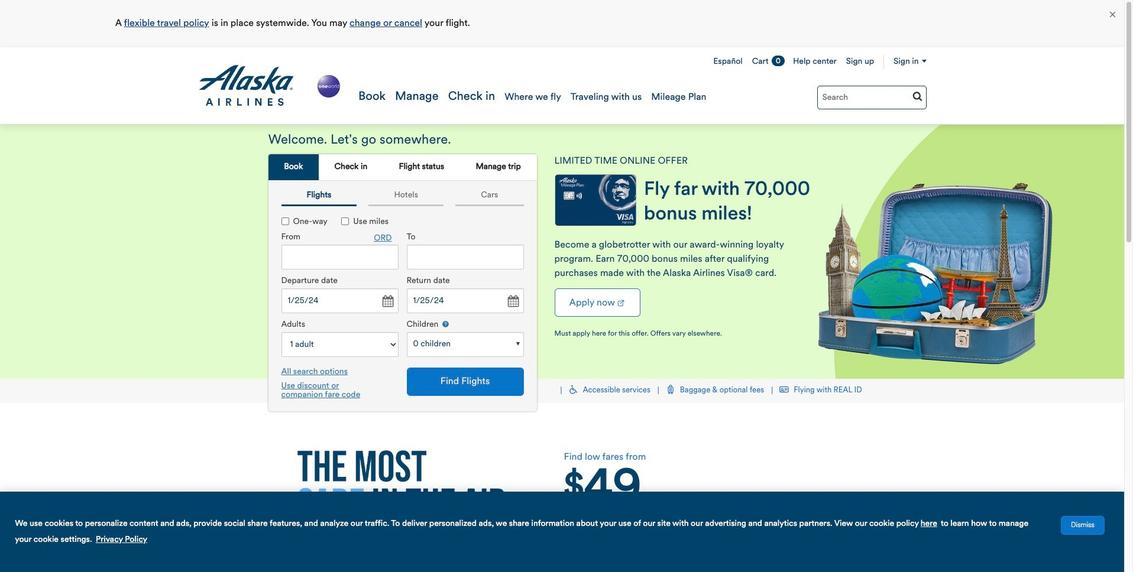 Task type: describe. For each thing, give the bounding box(es) containing it.
Search text field
[[817, 86, 926, 109]]

open datepicker image
[[504, 294, 521, 310]]

0 vertical spatial tab list
[[268, 154, 537, 181]]

open datepicker image
[[379, 294, 395, 310]]

alaska airlines logo image
[[198, 65, 294, 106]]

search button image
[[912, 91, 922, 101]]

the most care in the air starts here. element
[[268, 451, 534, 557]]



Task type: vqa. For each thing, say whether or not it's contained in the screenshot.
rightmost Open datepicker icon
yes



Task type: locate. For each thing, give the bounding box(es) containing it.
fly far with 70,000 bonus miles! image
[[645, 180, 809, 220]]

None text field
[[281, 245, 398, 270], [407, 245, 524, 270], [407, 289, 524, 314], [281, 245, 398, 270], [407, 245, 524, 270], [407, 289, 524, 314]]

cookieconsent dialog
[[0, 492, 1124, 572]]

tab list
[[268, 154, 537, 181], [275, 187, 530, 207]]

None checkbox
[[341, 218, 349, 226]]

None text field
[[281, 289, 398, 314]]

1 vertical spatial tab list
[[275, 187, 530, 207]]

a case with a globe and items from different countries and a visa card.. element
[[0, 125, 1124, 379]]

alaska airlines credit card. image
[[554, 174, 636, 233]]

form
[[272, 204, 528, 405]]

None checkbox
[[281, 218, 289, 226]]

oneworld logo image
[[315, 72, 342, 100]]



